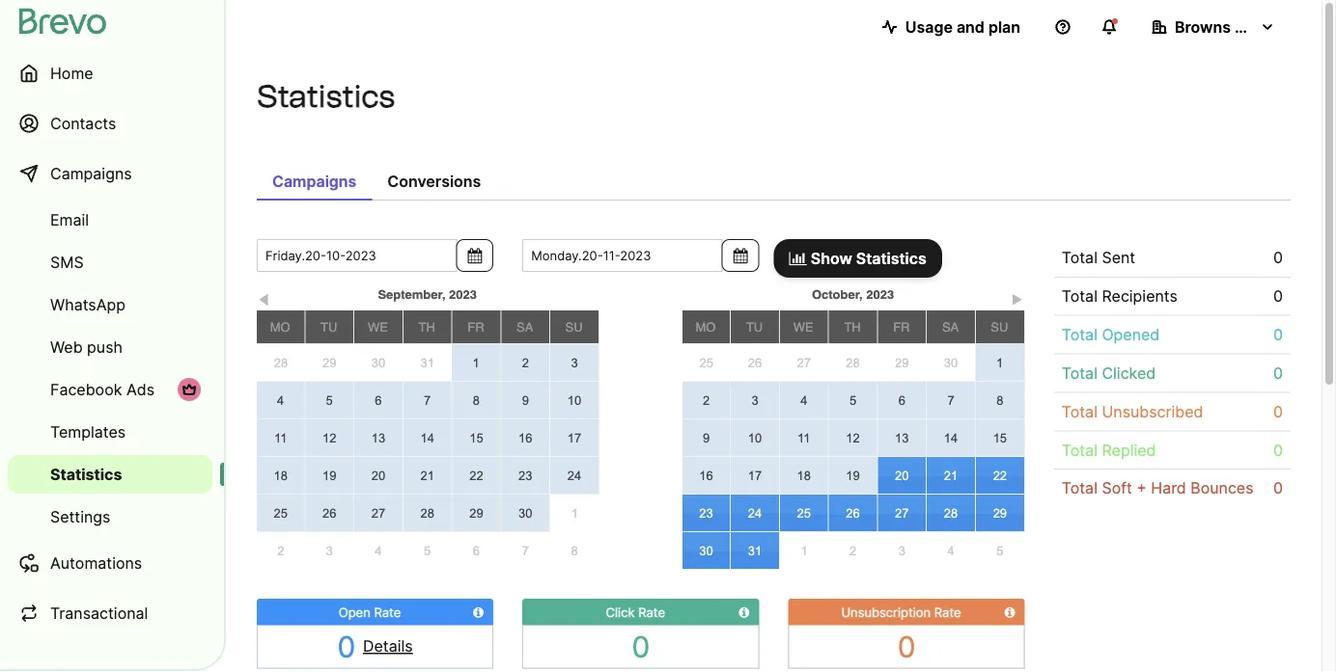 Task type: describe. For each thing, give the bounding box(es) containing it.
7 link for 6 link corresponding to middle 8 link
[[501, 533, 550, 570]]

th for 31
[[419, 320, 435, 334]]

october, 2023 link
[[730, 283, 975, 306]]

total soft + hard bounces
[[1062, 479, 1254, 498]]

1 horizontal spatial 9 link
[[682, 420, 730, 457]]

14 for first 14 link from the left
[[420, 431, 434, 446]]

september, 2023 link
[[305, 283, 550, 306]]

contacts link
[[8, 100, 212, 147]]

settings link
[[8, 498, 212, 537]]

1 vertical spatial 23
[[699, 506, 713, 521]]

home
[[50, 64, 93, 83]]

0 vertical spatial 17 link
[[550, 420, 598, 457]]

open rate
[[339, 605, 401, 620]]

1 vertical spatial 31 link
[[731, 533, 779, 570]]

facebook ads
[[50, 380, 154, 399]]

templates link
[[8, 413, 212, 452]]

0 vertical spatial 24 link
[[550, 458, 598, 494]]

unsubscription rate
[[841, 605, 961, 620]]

hard
[[1151, 479, 1186, 498]]

2 horizontal spatial 7
[[947, 393, 954, 408]]

usage and plan button
[[867, 8, 1036, 46]]

To text field
[[522, 239, 723, 272]]

0 for total opened
[[1273, 326, 1283, 344]]

26 for middle 26 link
[[748, 356, 762, 370]]

◀ link
[[257, 289, 271, 307]]

25 link for middle 26 link
[[682, 345, 730, 382]]

opened
[[1102, 326, 1160, 344]]

total unsubscribed
[[1062, 402, 1203, 421]]

▶
[[1012, 293, 1023, 307]]

transactional link
[[8, 591, 212, 637]]

info circle image
[[1005, 607, 1015, 619]]

1 21 link from the left
[[403, 458, 451, 494]]

0 vertical spatial 31 link
[[403, 345, 452, 382]]

6 link for middle 8 link
[[452, 533, 501, 570]]

1 19 link from the left
[[305, 458, 353, 494]]

browns enterprise
[[1175, 17, 1312, 36]]

email link
[[8, 201, 212, 239]]

usage
[[905, 17, 953, 36]]

1 12 link from the left
[[305, 420, 353, 457]]

0 vertical spatial 16 link
[[501, 420, 549, 457]]

0 horizontal spatial campaigns link
[[8, 151, 212, 197]]

su for 3
[[565, 320, 583, 334]]

1 18 link from the left
[[257, 458, 304, 494]]

27 for left 26 link
[[371, 506, 385, 521]]

8 for rightmost 8 link
[[996, 393, 1003, 408]]

web push
[[50, 338, 123, 357]]

0 details
[[337, 630, 413, 665]]

calendar image
[[733, 248, 748, 264]]

1 14 link from the left
[[403, 420, 451, 457]]

2 14 link from the left
[[927, 420, 975, 457]]

rate for click rate
[[638, 605, 665, 620]]

▶ link
[[1010, 289, 1024, 307]]

ads
[[126, 380, 154, 399]]

2 20 link from the left
[[878, 458, 926, 494]]

october, 2023 ▶
[[812, 287, 1023, 307]]

2 13 link from the left
[[878, 420, 926, 457]]

25 link for left 26 link
[[257, 495, 304, 532]]

transactional
[[50, 604, 148, 623]]

automations
[[50, 554, 142, 573]]

2 18 link from the left
[[780, 458, 828, 494]]

6 link for rightmost 8 link
[[878, 382, 926, 419]]

1 12 from the left
[[322, 431, 336, 446]]

october,
[[812, 287, 863, 302]]

recipients
[[1102, 287, 1178, 306]]

and
[[957, 17, 985, 36]]

total for total clicked
[[1062, 364, 1098, 383]]

push
[[87, 338, 123, 357]]

27 for middle 26 link
[[797, 356, 811, 370]]

2 19 link from the left
[[829, 458, 877, 494]]

facebook
[[50, 380, 122, 399]]

usage and plan
[[905, 17, 1020, 36]]

1 horizontal spatial campaigns link
[[257, 162, 372, 201]]

0 vertical spatial 17
[[567, 431, 581, 446]]

total for total soft + hard bounces
[[1062, 479, 1098, 498]]

2023 for september,
[[449, 287, 477, 302]]

20 for second the 20 link from right
[[371, 469, 385, 483]]

templates
[[50, 423, 126, 442]]

10 for leftmost 10 link
[[567, 393, 581, 408]]

25 for left 26 link
[[274, 506, 288, 521]]

sent
[[1102, 249, 1135, 267]]

2 horizontal spatial 27 link
[[878, 495, 926, 532]]

total for total unsubscribed
[[1062, 402, 1098, 421]]

click rate
[[606, 605, 665, 620]]

1 vertical spatial 10 link
[[731, 420, 779, 457]]

1 horizontal spatial 17 link
[[731, 458, 779, 494]]

conversions
[[387, 172, 481, 191]]

email
[[50, 210, 89, 229]]

20 for 2nd the 20 link from left
[[895, 469, 909, 483]]

0 horizontal spatial 7
[[424, 393, 431, 408]]

web push link
[[8, 328, 212, 367]]

total for total opened
[[1062, 326, 1098, 344]]

home link
[[8, 50, 212, 97]]

statistics inside button
[[856, 249, 927, 268]]

11 for first 11 link
[[274, 431, 287, 446]]

total opened
[[1062, 326, 1160, 344]]

info circle image for open rate
[[473, 607, 484, 619]]

whatsapp
[[50, 295, 125, 314]]

bar chart image
[[789, 251, 807, 266]]

2 11 link from the left
[[780, 420, 828, 457]]

1 horizontal spatial 16 link
[[682, 458, 730, 494]]

total for total replied
[[1062, 441, 1098, 460]]

0 horizontal spatial statistics
[[50, 465, 122, 484]]

0 horizontal spatial 8 link
[[452, 382, 500, 419]]

26 for rightmost 26 link
[[846, 506, 860, 521]]

1 horizontal spatial campaigns
[[272, 172, 357, 191]]

rate for open rate
[[374, 605, 401, 620]]

bounces
[[1191, 479, 1254, 498]]

show statistics button
[[774, 239, 942, 278]]

browns enterprise button
[[1136, 8, 1312, 46]]

0 horizontal spatial campaigns
[[50, 164, 132, 183]]

11 for 2nd 11 link from left
[[797, 431, 810, 446]]

1 15 link from the left
[[452, 420, 500, 457]]

1 13 link from the left
[[354, 420, 402, 457]]

fr for september, 2023
[[468, 320, 484, 334]]

16 for the right 16 link
[[699, 469, 713, 483]]

sms
[[50, 253, 84, 272]]

0 vertical spatial 9 link
[[501, 382, 549, 419]]

contacts
[[50, 114, 116, 133]]

9 for the top 9 link
[[522, 393, 529, 408]]

0 for total unsubscribed
[[1273, 402, 1283, 421]]

26 for left 26 link
[[322, 506, 336, 521]]

2 horizontal spatial 8 link
[[976, 382, 1024, 419]]

1 vertical spatial 24
[[748, 506, 762, 521]]

18 for second 18 link from the left
[[797, 469, 811, 483]]

0 vertical spatial 24
[[567, 469, 581, 483]]

plan
[[988, 17, 1020, 36]]

show
[[811, 249, 852, 268]]

0 horizontal spatial 7 link
[[403, 382, 451, 419]]

2 horizontal spatial 27
[[895, 506, 909, 521]]

6 for left 6 link
[[375, 393, 382, 408]]

16 for topmost 16 link
[[518, 431, 532, 446]]

conversions link
[[372, 162, 497, 201]]

0 for total clicked
[[1273, 364, 1283, 383]]

2 horizontal spatial 26 link
[[829, 495, 877, 532]]

6 for 6 link associated with rightmost 8 link
[[898, 393, 905, 408]]



Task type: locate. For each thing, give the bounding box(es) containing it.
5 total from the top
[[1062, 402, 1098, 421]]

1 vertical spatial 16
[[699, 469, 713, 483]]

0 horizontal spatial 8
[[473, 393, 480, 408]]

1 horizontal spatial 25
[[699, 356, 713, 370]]

we
[[368, 320, 388, 334], [793, 320, 814, 334]]

12
[[322, 431, 336, 446], [846, 431, 860, 446]]

campaigns link up email link
[[8, 151, 212, 197]]

1 11 link from the left
[[257, 420, 304, 457]]

2 22 link from the left
[[976, 458, 1024, 494]]

settings
[[50, 508, 110, 527]]

25 link
[[682, 345, 730, 382], [257, 495, 304, 532], [780, 495, 828, 532]]

2 21 link from the left
[[927, 458, 975, 494]]

1 horizontal spatial 8 link
[[550, 533, 599, 569]]

1 20 link from the left
[[354, 458, 402, 494]]

1 su from the left
[[565, 320, 583, 334]]

2 22 from the left
[[993, 469, 1007, 483]]

31 for bottommost 31 link
[[748, 544, 762, 558]]

1 2023 from the left
[[449, 287, 477, 302]]

19 link
[[305, 458, 353, 494], [829, 458, 877, 494]]

2 horizontal spatial 6 link
[[878, 382, 926, 419]]

1 horizontal spatial 2023
[[866, 287, 894, 302]]

6 total from the top
[[1062, 441, 1098, 460]]

2 horizontal spatial 7 link
[[927, 382, 975, 419]]

2
[[522, 356, 529, 370], [703, 393, 710, 408], [277, 544, 284, 558], [849, 544, 856, 559]]

0 horizontal spatial 10 link
[[550, 382, 598, 419]]

27 link
[[779, 345, 828, 382], [354, 495, 402, 532], [878, 495, 926, 532]]

24
[[567, 469, 581, 483], [748, 506, 762, 521]]

1 link
[[452, 345, 500, 381], [975, 345, 1024, 381], [550, 495, 599, 532], [780, 533, 828, 570]]

1 vertical spatial statistics
[[856, 249, 927, 268]]

0 horizontal spatial sa
[[517, 320, 533, 334]]

0 horizontal spatial 23
[[518, 469, 532, 483]]

0 horizontal spatial rate
[[374, 605, 401, 620]]

0 horizontal spatial 6 link
[[354, 382, 402, 419]]

22 for 1st 22 link from the right
[[993, 469, 1007, 483]]

2 2023 from the left
[[866, 287, 894, 302]]

2 total from the top
[[1062, 287, 1098, 306]]

mo for 25
[[696, 320, 716, 334]]

3
[[571, 356, 578, 370], [751, 393, 758, 408], [326, 544, 333, 558], [898, 544, 905, 559]]

0 horizontal spatial we
[[368, 320, 388, 334]]

2 we from the left
[[793, 320, 814, 334]]

statistics
[[257, 78, 395, 115], [856, 249, 927, 268], [50, 465, 122, 484]]

tu
[[321, 320, 337, 334], [746, 320, 763, 334]]

7 total from the top
[[1062, 479, 1098, 498]]

2023 down calendar image
[[449, 287, 477, 302]]

0 horizontal spatial 31 link
[[403, 345, 452, 382]]

0 vertical spatial 31
[[420, 356, 434, 370]]

total clicked
[[1062, 364, 1156, 383]]

2 horizontal spatial statistics
[[856, 249, 927, 268]]

total
[[1062, 249, 1098, 267], [1062, 287, 1098, 306], [1062, 326, 1098, 344], [1062, 364, 1098, 383], [1062, 402, 1098, 421], [1062, 441, 1098, 460], [1062, 479, 1098, 498]]

0 vertical spatial 9
[[522, 393, 529, 408]]

1 horizontal spatial 19
[[846, 469, 860, 483]]

th for 28
[[844, 320, 861, 334]]

2 18 from the left
[[797, 469, 811, 483]]

total left sent
[[1062, 249, 1098, 267]]

21 for 1st "21" link from right
[[944, 469, 958, 483]]

0
[[1273, 249, 1283, 267], [1273, 287, 1283, 306], [1273, 326, 1283, 344], [1273, 364, 1283, 383], [1273, 402, 1283, 421], [1273, 441, 1283, 460], [1273, 479, 1283, 498], [337, 630, 355, 665], [632, 630, 650, 665], [898, 630, 916, 665]]

0 for total soft + hard bounces
[[1273, 479, 1283, 498]]

0 for total recipients
[[1273, 287, 1283, 306]]

september,
[[378, 287, 446, 302]]

2023
[[449, 287, 477, 302], [866, 287, 894, 302]]

total for total sent
[[1062, 249, 1098, 267]]

◀
[[258, 293, 270, 307]]

7 link for 6 link associated with rightmost 8 link
[[927, 382, 975, 419]]

1 horizontal spatial th
[[844, 320, 861, 334]]

1 horizontal spatial sa
[[942, 320, 959, 334]]

details
[[363, 638, 413, 657]]

2 info circle image from the left
[[739, 607, 750, 619]]

1 fr from the left
[[468, 320, 484, 334]]

1 horizontal spatial 11
[[797, 431, 810, 446]]

statistics link
[[8, 456, 212, 494]]

web
[[50, 338, 83, 357]]

we down 'september,'
[[368, 320, 388, 334]]

11
[[274, 431, 287, 446], [797, 431, 810, 446]]

16
[[518, 431, 532, 446], [699, 469, 713, 483]]

19
[[322, 469, 336, 483], [846, 469, 860, 483]]

total for total recipients
[[1062, 287, 1098, 306]]

1 15 from the left
[[469, 431, 483, 446]]

2 12 link from the left
[[829, 420, 877, 457]]

1 tu from the left
[[321, 320, 337, 334]]

automations link
[[8, 541, 212, 587]]

2 tu from the left
[[746, 320, 763, 334]]

3 link
[[550, 345, 598, 381], [731, 382, 779, 419], [305, 533, 354, 570], [877, 533, 926, 570]]

total replied
[[1062, 441, 1156, 460]]

info circle image
[[473, 607, 484, 619], [739, 607, 750, 619]]

1 11 from the left
[[274, 431, 287, 446]]

1 21 from the left
[[420, 469, 434, 483]]

0 horizontal spatial 16 link
[[501, 420, 549, 457]]

27 link for left 26 link
[[354, 495, 402, 532]]

we for october, 2023
[[793, 320, 814, 334]]

1 vertical spatial 9 link
[[682, 420, 730, 457]]

su down october, 2023 ▶
[[991, 320, 1008, 334]]

0 horizontal spatial tu
[[321, 320, 337, 334]]

10 link
[[550, 382, 598, 419], [731, 420, 779, 457]]

browns
[[1175, 17, 1231, 36]]

0 horizontal spatial 15 link
[[452, 420, 500, 457]]

rate right click
[[638, 605, 665, 620]]

1 sa from the left
[[517, 320, 533, 334]]

sa for 30
[[942, 320, 959, 334]]

1 horizontal spatial 14
[[944, 431, 958, 446]]

13
[[371, 431, 385, 446], [895, 431, 909, 446]]

2 rate from the left
[[638, 605, 665, 620]]

2 12 from the left
[[846, 431, 860, 446]]

2023 inside october, 2023 ▶
[[866, 287, 894, 302]]

rate right the open at the left of the page
[[374, 605, 401, 620]]

0 horizontal spatial 24 link
[[550, 458, 598, 494]]

soft
[[1102, 479, 1132, 498]]

+
[[1136, 479, 1147, 498]]

30
[[371, 356, 385, 370], [944, 356, 958, 370], [518, 506, 532, 521], [699, 544, 713, 558]]

th down september, 2023
[[419, 320, 435, 334]]

8 for left 8 link
[[473, 393, 480, 408]]

21 for 2nd "21" link from the right
[[420, 469, 434, 483]]

3 rate from the left
[[934, 605, 961, 620]]

0 horizontal spatial 15
[[469, 431, 483, 446]]

facebook ads link
[[8, 371, 212, 409]]

info circle image for click rate
[[739, 607, 750, 619]]

0 horizontal spatial 19
[[322, 469, 336, 483]]

2 horizontal spatial 25 link
[[780, 495, 828, 532]]

1 22 link from the left
[[452, 458, 500, 494]]

september, 2023
[[378, 287, 477, 302]]

1 13 from the left
[[371, 431, 385, 446]]

1 14 from the left
[[420, 431, 434, 446]]

0 horizontal spatial 27
[[371, 506, 385, 521]]

1 horizontal spatial 23 link
[[682, 495, 730, 532]]

0 horizontal spatial 11
[[274, 431, 287, 446]]

0 horizontal spatial th
[[419, 320, 435, 334]]

1 vertical spatial 24 link
[[731, 495, 779, 532]]

1 total from the top
[[1062, 249, 1098, 267]]

2023 down 'show statistics'
[[866, 287, 894, 302]]

29
[[322, 356, 336, 370], [895, 356, 909, 370], [469, 506, 483, 521], [993, 506, 1007, 521]]

1 rate from the left
[[374, 605, 401, 620]]

15 for first 15 link from the right
[[993, 431, 1007, 446]]

rate for unsubscription rate
[[934, 605, 961, 620]]

2 fr from the left
[[893, 320, 910, 334]]

sa
[[517, 320, 533, 334], [942, 320, 959, 334]]

17 link
[[550, 420, 598, 457], [731, 458, 779, 494]]

1 horizontal spatial 24
[[748, 506, 762, 521]]

1 horizontal spatial 21
[[944, 469, 958, 483]]

1 th from the left
[[419, 320, 435, 334]]

2 11 from the left
[[797, 431, 810, 446]]

0 vertical spatial 23 link
[[501, 458, 549, 494]]

2 mo from the left
[[696, 320, 716, 334]]

8 for middle 8 link
[[571, 544, 578, 558]]

2 13 from the left
[[895, 431, 909, 446]]

1 mo from the left
[[270, 320, 290, 334]]

total down total clicked
[[1062, 402, 1098, 421]]

1 horizontal spatial 21 link
[[927, 458, 975, 494]]

0 horizontal spatial su
[[565, 320, 583, 334]]

1 horizontal spatial 31 link
[[731, 533, 779, 570]]

1 19 from the left
[[322, 469, 336, 483]]

2 19 from the left
[[846, 469, 860, 483]]

total recipients
[[1062, 287, 1178, 306]]

20
[[371, 469, 385, 483], [895, 469, 909, 483]]

22 link
[[452, 458, 500, 494], [976, 458, 1024, 494]]

rate right unsubscription
[[934, 605, 961, 620]]

0 horizontal spatial 22 link
[[452, 458, 500, 494]]

th
[[419, 320, 435, 334], [844, 320, 861, 334]]

1 horizontal spatial 22 link
[[976, 458, 1024, 494]]

0 horizontal spatial 12
[[322, 431, 336, 446]]

0 horizontal spatial 14 link
[[403, 420, 451, 457]]

su down the to text field
[[565, 320, 583, 334]]

1 horizontal spatial 8
[[571, 544, 578, 558]]

3 total from the top
[[1062, 326, 1098, 344]]

10 for the bottommost 10 link
[[748, 431, 762, 446]]

2 14 from the left
[[944, 431, 958, 446]]

total sent
[[1062, 249, 1135, 267]]

0 horizontal spatial 26
[[322, 506, 336, 521]]

unsubscribed
[[1102, 402, 1203, 421]]

18
[[274, 469, 288, 483], [797, 469, 811, 483]]

1 horizontal spatial statistics
[[257, 78, 395, 115]]

1 horizontal spatial 9
[[703, 431, 710, 446]]

total left "replied"
[[1062, 441, 1098, 460]]

0 horizontal spatial 16
[[518, 431, 532, 446]]

sms link
[[8, 243, 212, 282]]

0 horizontal spatial 25
[[274, 506, 288, 521]]

enterprise
[[1235, 17, 1312, 36]]

2023 for october,
[[866, 287, 894, 302]]

14
[[420, 431, 434, 446], [944, 431, 958, 446]]

1 horizontal spatial 20
[[895, 469, 909, 483]]

15 for 2nd 15 link from right
[[469, 431, 483, 446]]

2 vertical spatial statistics
[[50, 465, 122, 484]]

1 horizontal spatial 6 link
[[452, 533, 501, 570]]

1 horizontal spatial 22
[[993, 469, 1007, 483]]

25 for middle 26 link
[[699, 356, 713, 370]]

total left soft
[[1062, 479, 1098, 498]]

0 horizontal spatial 21 link
[[403, 458, 451, 494]]

2 20 from the left
[[895, 469, 909, 483]]

mo for 28
[[270, 320, 290, 334]]

2 horizontal spatial rate
[[934, 605, 961, 620]]

campaigns up from text field in the top left of the page
[[272, 172, 357, 191]]

12 link
[[305, 420, 353, 457], [829, 420, 877, 457]]

26
[[748, 356, 762, 370], [322, 506, 336, 521], [846, 506, 860, 521]]

click
[[606, 605, 635, 620]]

26 link
[[730, 345, 779, 382], [305, 495, 353, 532], [829, 495, 877, 532]]

total left the clicked
[[1062, 364, 1098, 383]]

tu for 29
[[321, 320, 337, 334]]

replied
[[1102, 441, 1156, 460]]

tu down from text field in the top left of the page
[[321, 320, 337, 334]]

2 15 from the left
[[993, 431, 1007, 446]]

sa for 2
[[517, 320, 533, 334]]

1 horizontal spatial rate
[[638, 605, 665, 620]]

2 horizontal spatial 25
[[797, 506, 811, 521]]

1 horizontal spatial we
[[793, 320, 814, 334]]

campaigns up email link
[[50, 164, 132, 183]]

fr for october, 2023
[[893, 320, 910, 334]]

2023 inside "link"
[[449, 287, 477, 302]]

1 vertical spatial 31
[[748, 544, 762, 558]]

we for september, 2023
[[368, 320, 388, 334]]

tu down calendar icon
[[746, 320, 763, 334]]

4 total from the top
[[1062, 364, 1098, 383]]

clicked
[[1102, 364, 1156, 383]]

unsubscription
[[841, 605, 931, 620]]

1 vertical spatial 16 link
[[682, 458, 730, 494]]

1 horizontal spatial 23
[[699, 506, 713, 521]]

14 for 2nd 14 link
[[944, 431, 958, 446]]

left___rvooi image
[[181, 382, 197, 398]]

25
[[699, 356, 713, 370], [274, 506, 288, 521], [797, 506, 811, 521]]

fr down september, 2023 "link"
[[468, 320, 484, 334]]

1 20 from the left
[[371, 469, 385, 483]]

1
[[473, 356, 480, 370], [996, 356, 1003, 370], [571, 507, 578, 521], [801, 544, 808, 559]]

1 horizontal spatial 31
[[748, 544, 762, 558]]

1 horizontal spatial su
[[991, 320, 1008, 334]]

tu for 26
[[746, 320, 763, 334]]

9
[[522, 393, 529, 408], [703, 431, 710, 446]]

0 horizontal spatial 11 link
[[257, 420, 304, 457]]

total up total clicked
[[1062, 326, 1098, 344]]

0 horizontal spatial 26 link
[[305, 495, 353, 532]]

open
[[339, 605, 370, 620]]

campaigns link up from text field in the top left of the page
[[257, 162, 372, 201]]

0 horizontal spatial 24
[[567, 469, 581, 483]]

whatsapp link
[[8, 286, 212, 324]]

0 vertical spatial 23
[[518, 469, 532, 483]]

2 su from the left
[[991, 320, 1008, 334]]

0 vertical spatial statistics
[[257, 78, 395, 115]]

0 for total replied
[[1273, 441, 1283, 460]]

18 for first 18 link from left
[[274, 469, 288, 483]]

1 info circle image from the left
[[473, 607, 484, 619]]

th down october, 2023 link
[[844, 320, 861, 334]]

28
[[274, 356, 288, 370], [846, 356, 860, 370], [420, 506, 434, 521], [944, 506, 958, 521]]

1 18 from the left
[[274, 469, 288, 483]]

0 horizontal spatial 20
[[371, 469, 385, 483]]

22 for 1st 22 link from the left
[[469, 469, 483, 483]]

we down october,
[[793, 320, 814, 334]]

14 link
[[403, 420, 451, 457], [927, 420, 975, 457]]

22
[[469, 469, 483, 483], [993, 469, 1007, 483]]

From text field
[[257, 239, 457, 272]]

20 link
[[354, 458, 402, 494], [878, 458, 926, 494]]

2 15 link from the left
[[976, 420, 1024, 457]]

rate
[[374, 605, 401, 620], [638, 605, 665, 620], [934, 605, 961, 620]]

1 vertical spatial 10
[[748, 431, 762, 446]]

0 horizontal spatial 25 link
[[257, 495, 304, 532]]

0 horizontal spatial info circle image
[[473, 607, 484, 619]]

2 21 from the left
[[944, 469, 958, 483]]

27 link for middle 26 link
[[779, 345, 828, 382]]

show statistics
[[807, 249, 927, 268]]

1 horizontal spatial 17
[[748, 469, 762, 483]]

2 th from the left
[[844, 320, 861, 334]]

9 for 9 link to the right
[[703, 431, 710, 446]]

4
[[277, 393, 284, 408], [800, 393, 807, 408], [375, 544, 382, 558], [947, 544, 954, 559]]

0 horizontal spatial 18
[[274, 469, 288, 483]]

31 link
[[403, 345, 452, 382], [731, 533, 779, 570]]

31 for the top 31 link
[[420, 356, 434, 370]]

8 link
[[452, 382, 500, 419], [976, 382, 1024, 419], [550, 533, 599, 569]]

0 for total sent
[[1273, 249, 1283, 267]]

0 horizontal spatial mo
[[270, 320, 290, 334]]

6 for 6 link corresponding to middle 8 link
[[473, 544, 480, 558]]

total down total sent at the right
[[1062, 287, 1098, 306]]

su for 1
[[991, 320, 1008, 334]]

campaigns
[[50, 164, 132, 183], [272, 172, 357, 191]]

1 we from the left
[[368, 320, 388, 334]]

1 horizontal spatial 26 link
[[730, 345, 779, 382]]

1 horizontal spatial 15 link
[[976, 420, 1024, 457]]

7
[[424, 393, 431, 408], [947, 393, 954, 408], [522, 544, 529, 558]]

0 horizontal spatial 21
[[420, 469, 434, 483]]

0 horizontal spatial 19 link
[[305, 458, 353, 494]]

1 horizontal spatial 7
[[522, 544, 529, 558]]

1 22 from the left
[[469, 469, 483, 483]]

0 horizontal spatial 10
[[567, 393, 581, 408]]

2 sa from the left
[[942, 320, 959, 334]]

8
[[473, 393, 480, 408], [996, 393, 1003, 408], [571, 544, 578, 558]]

fr down october, 2023 ▶
[[893, 320, 910, 334]]

1 horizontal spatial 20 link
[[878, 458, 926, 494]]

1 horizontal spatial 6
[[473, 544, 480, 558]]

1 vertical spatial 17 link
[[731, 458, 779, 494]]

calendar image
[[468, 248, 482, 264]]



Task type: vqa. For each thing, say whether or not it's contained in the screenshot.
the bottom 10 link
yes



